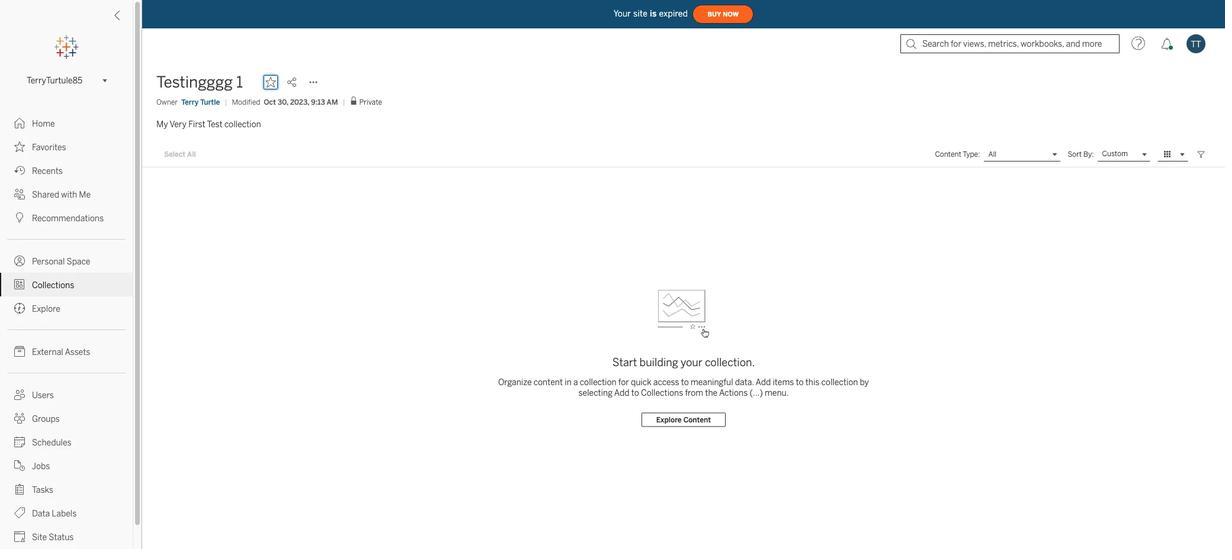 Task type: locate. For each thing, give the bounding box(es) containing it.
recents link
[[0, 159, 133, 183]]

my
[[156, 119, 168, 129]]

collection up the selecting
[[580, 378, 617, 388]]

0 vertical spatial collections
[[32, 281, 74, 290]]

owner terry turtle | modified oct 30, 2023, 9:13 am |
[[156, 98, 345, 106]]

content down from at the bottom of the page
[[684, 416, 711, 425]]

this
[[806, 378, 820, 388]]

1 all from the left
[[187, 150, 196, 159]]

0 horizontal spatial content
[[684, 416, 711, 425]]

1 | from the left
[[225, 98, 227, 106]]

1 vertical spatial content
[[684, 416, 711, 425]]

add
[[756, 378, 771, 388], [615, 389, 630, 399]]

to
[[681, 378, 689, 388], [796, 378, 804, 388], [632, 389, 639, 399]]

all right 'type:'
[[989, 150, 997, 159]]

explore content
[[657, 416, 711, 425]]

explore inside explore link
[[32, 304, 60, 314]]

sort
[[1068, 150, 1082, 159]]

content left 'type:'
[[935, 150, 962, 159]]

your
[[681, 356, 703, 369]]

1 vertical spatial explore
[[657, 416, 682, 425]]

to down quick
[[632, 389, 639, 399]]

explore inside explore content button
[[657, 416, 682, 425]]

external assets
[[32, 348, 90, 357]]

explore down organize content in a collection for quick access to meaningful data. add items to this collection by selecting add to collections from the actions (...) menu.
[[657, 416, 682, 425]]

collection for a
[[580, 378, 617, 388]]

with
[[61, 190, 77, 200]]

all
[[187, 150, 196, 159], [989, 150, 997, 159]]

0 vertical spatial explore
[[32, 304, 60, 314]]

0 vertical spatial content
[[935, 150, 962, 159]]

items
[[773, 378, 794, 388]]

0 horizontal spatial add
[[615, 389, 630, 399]]

custom button
[[1098, 148, 1151, 162]]

1 horizontal spatial content
[[935, 150, 962, 159]]

building
[[640, 356, 679, 369]]

menu.
[[765, 389, 789, 399]]

recommendations link
[[0, 206, 133, 230]]

| right the am
[[343, 98, 345, 106]]

terryturtule85
[[27, 76, 82, 85]]

1 horizontal spatial add
[[756, 378, 771, 388]]

navigation panel element
[[0, 36, 133, 550]]

collections link
[[0, 273, 133, 297]]

type:
[[963, 150, 981, 159]]

am
[[327, 98, 338, 106]]

site
[[634, 9, 648, 19]]

1 horizontal spatial |
[[343, 98, 345, 106]]

0 horizontal spatial explore
[[32, 304, 60, 314]]

start building your collection.
[[613, 356, 755, 369]]

all right select
[[187, 150, 196, 159]]

9:13
[[311, 98, 325, 106]]

to left this
[[796, 378, 804, 388]]

0 horizontal spatial collections
[[32, 281, 74, 290]]

collections down personal
[[32, 281, 74, 290]]

users link
[[0, 383, 133, 407]]

2 | from the left
[[343, 98, 345, 106]]

1 horizontal spatial all
[[989, 150, 997, 159]]

quick
[[631, 378, 652, 388]]

data labels link
[[0, 502, 133, 526]]

0 horizontal spatial |
[[225, 98, 227, 106]]

your
[[614, 9, 631, 19]]

| right turtle
[[225, 98, 227, 106]]

buy
[[708, 11, 721, 18]]

schedules
[[32, 438, 71, 448]]

to up from at the bottom of the page
[[681, 378, 689, 388]]

1 horizontal spatial explore
[[657, 416, 682, 425]]

custom
[[1103, 150, 1128, 158]]

tasks link
[[0, 478, 133, 502]]

by:
[[1084, 150, 1094, 159]]

collections down access
[[641, 389, 684, 399]]

collection
[[225, 119, 261, 129], [580, 378, 617, 388], [822, 378, 858, 388]]

content
[[935, 150, 962, 159], [684, 416, 711, 425]]

2 all from the left
[[989, 150, 997, 159]]

external assets link
[[0, 340, 133, 364]]

add down for
[[615, 389, 630, 399]]

1 horizontal spatial collection
[[580, 378, 617, 388]]

0 horizontal spatial to
[[632, 389, 639, 399]]

meaningful
[[691, 378, 733, 388]]

my very first test collection
[[156, 119, 261, 129]]

add up (...)
[[756, 378, 771, 388]]

select all
[[164, 150, 196, 159]]

content
[[534, 378, 563, 388]]

collection left 'by'
[[822, 378, 858, 388]]

shared with me link
[[0, 183, 133, 206]]

1 vertical spatial collections
[[641, 389, 684, 399]]

organize
[[498, 378, 532, 388]]

collection for test
[[225, 119, 261, 129]]

expired
[[659, 9, 688, 19]]

0 vertical spatial add
[[756, 378, 771, 388]]

organize content in a collection for quick access to meaningful data. add items to this collection by selecting add to collections from the actions (...) menu.
[[498, 378, 869, 399]]

|
[[225, 98, 227, 106], [343, 98, 345, 106]]

select
[[164, 150, 186, 159]]

0 horizontal spatial all
[[187, 150, 196, 159]]

0 horizontal spatial collection
[[225, 119, 261, 129]]

selecting
[[579, 389, 613, 399]]

1 vertical spatial add
[[615, 389, 630, 399]]

by
[[860, 378, 869, 388]]

all inside popup button
[[989, 150, 997, 159]]

content inside button
[[684, 416, 711, 425]]

collection down modified
[[225, 119, 261, 129]]

explore down collections "link" on the left of page
[[32, 304, 60, 314]]

2023,
[[290, 98, 309, 106]]

explore for explore content
[[657, 416, 682, 425]]

1 horizontal spatial collections
[[641, 389, 684, 399]]



Task type: vqa. For each thing, say whether or not it's contained in the screenshot.
this
yes



Task type: describe. For each thing, give the bounding box(es) containing it.
all inside button
[[187, 150, 196, 159]]

2 horizontal spatial to
[[796, 378, 804, 388]]

modified
[[232, 98, 260, 106]]

oct
[[264, 98, 276, 106]]

collections inside "link"
[[32, 281, 74, 290]]

actions
[[719, 389, 748, 399]]

explore link
[[0, 297, 133, 321]]

content type:
[[935, 150, 981, 159]]

personal space
[[32, 257, 90, 267]]

select all button
[[156, 148, 204, 162]]

assets
[[65, 348, 90, 357]]

personal space link
[[0, 250, 133, 273]]

data labels
[[32, 509, 77, 519]]

status
[[49, 533, 74, 543]]

groups
[[32, 415, 60, 424]]

site
[[32, 533, 47, 543]]

site status
[[32, 533, 74, 543]]

30,
[[278, 98, 288, 106]]

space
[[67, 257, 90, 267]]

(...)
[[750, 389, 763, 399]]

your site is expired
[[614, 9, 688, 19]]

start
[[613, 356, 637, 369]]

test
[[207, 119, 223, 129]]

jobs link
[[0, 455, 133, 478]]

2 horizontal spatial collection
[[822, 378, 858, 388]]

is
[[650, 9, 657, 19]]

terry
[[181, 98, 199, 106]]

1 horizontal spatial to
[[681, 378, 689, 388]]

first
[[188, 119, 205, 129]]

all button
[[984, 148, 1061, 162]]

favorites link
[[0, 135, 133, 159]]

testingggg 1
[[156, 73, 243, 92]]

access
[[654, 378, 680, 388]]

now
[[723, 11, 739, 18]]

data
[[32, 509, 50, 519]]

site status link
[[0, 526, 133, 549]]

personal
[[32, 257, 65, 267]]

schedules link
[[0, 431, 133, 455]]

buy now
[[708, 11, 739, 18]]

groups link
[[0, 407, 133, 431]]

explore content button
[[642, 413, 726, 428]]

grid view image
[[1163, 149, 1173, 160]]

a
[[574, 378, 578, 388]]

collections inside organize content in a collection for quick access to meaningful data. add items to this collection by selecting add to collections from the actions (...) menu.
[[641, 389, 684, 399]]

sort by:
[[1068, 150, 1094, 159]]

tasks
[[32, 486, 53, 495]]

terryturtule85 button
[[22, 73, 111, 88]]

me
[[79, 190, 91, 200]]

labels
[[52, 509, 77, 519]]

from
[[685, 389, 704, 399]]

turtle
[[200, 98, 220, 106]]

testingggg
[[156, 73, 233, 92]]

private
[[360, 98, 382, 107]]

main navigation. press the up and down arrow keys to access links. element
[[0, 111, 133, 550]]

home link
[[0, 111, 133, 135]]

shared with me
[[32, 190, 91, 200]]

explore for explore
[[32, 304, 60, 314]]

recommendations
[[32, 214, 104, 223]]

the
[[705, 389, 718, 399]]

recents
[[32, 166, 63, 176]]

very
[[170, 119, 187, 129]]

data.
[[735, 378, 754, 388]]

users
[[32, 391, 54, 401]]

owner
[[156, 98, 178, 106]]

shared
[[32, 190, 59, 200]]

1
[[236, 73, 243, 92]]

for
[[619, 378, 629, 388]]

jobs
[[32, 462, 50, 472]]

Search for views, metrics, workbooks, and more text field
[[901, 34, 1120, 53]]

external
[[32, 348, 63, 357]]

in
[[565, 378, 572, 388]]

terry turtle link
[[181, 97, 220, 108]]

buy now button
[[693, 5, 754, 24]]

home
[[32, 119, 55, 129]]

collection.
[[705, 356, 755, 369]]



